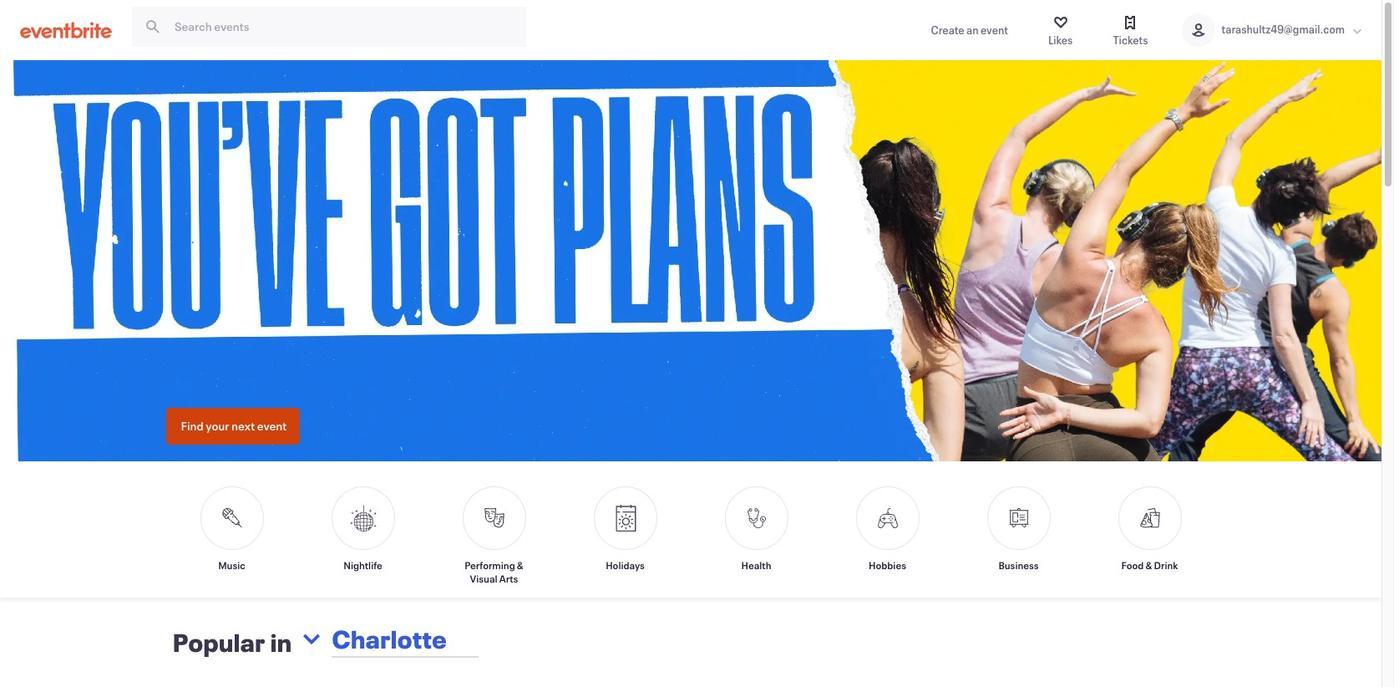 Task type: locate. For each thing, give the bounding box(es) containing it.
0 horizontal spatial event
[[257, 418, 287, 434]]

1 horizontal spatial event
[[981, 23, 1009, 38]]

tickets
[[1114, 33, 1149, 48]]

event
[[981, 23, 1009, 38], [257, 418, 287, 434]]

2 & from the left
[[1146, 558, 1153, 571]]

music link
[[190, 486, 274, 585]]

next
[[232, 418, 255, 434]]

& right the food
[[1146, 558, 1153, 571]]

find your next event
[[181, 418, 287, 434]]

likes
[[1049, 33, 1074, 48]]

& for performing
[[517, 558, 524, 571]]

0 vertical spatial event
[[981, 23, 1009, 38]]

drink
[[1155, 558, 1179, 571]]

& for food
[[1146, 558, 1153, 571]]

visual
[[470, 571, 498, 585]]

performing
[[465, 558, 515, 571]]

food
[[1122, 558, 1145, 571]]

0 horizontal spatial &
[[517, 558, 524, 571]]

popular in
[[173, 626, 292, 658]]

& inside food & drink link
[[1146, 558, 1153, 571]]

performing & visual arts
[[465, 558, 524, 585]]

homepage header image
[[0, 60, 1395, 461]]

in
[[271, 626, 292, 658]]

create an event link
[[915, 0, 1026, 60]]

event right next
[[257, 418, 287, 434]]

health link
[[715, 486, 799, 585]]

find your next event link
[[166, 408, 300, 444]]

popular
[[173, 626, 266, 658]]

& right performing
[[517, 558, 524, 571]]

event right an
[[981, 23, 1009, 38]]

holidays link
[[584, 486, 667, 585]]

eventbrite image
[[20, 22, 112, 38]]

& inside performing & visual arts
[[517, 558, 524, 571]]

business
[[999, 558, 1039, 571]]

food & drink
[[1122, 558, 1179, 571]]

None text field
[[327, 612, 635, 666]]

1 & from the left
[[517, 558, 524, 571]]

create
[[932, 23, 965, 38]]

&
[[517, 558, 524, 571], [1146, 558, 1153, 571]]

food & drink link
[[1109, 486, 1192, 585]]

1 horizontal spatial &
[[1146, 558, 1153, 571]]

likes link
[[1032, 0, 1090, 60]]

find
[[181, 418, 204, 434]]



Task type: vqa. For each thing, say whether or not it's contained in the screenshot.
'Music' link
yes



Task type: describe. For each thing, give the bounding box(es) containing it.
create an event
[[932, 23, 1009, 38]]

tickets link
[[1097, 0, 1166, 60]]

1 vertical spatial event
[[257, 418, 287, 434]]

an
[[967, 23, 979, 38]]

performing & visual arts link
[[453, 486, 536, 585]]

tarashultz49@gmail.com link
[[1166, 0, 1382, 60]]

tarashultz49@gmail.com
[[1222, 22, 1346, 37]]

hobbies
[[869, 558, 907, 571]]

health
[[742, 558, 772, 571]]

business link
[[978, 486, 1061, 585]]

hobbies link
[[846, 486, 930, 585]]

holidays
[[606, 558, 645, 571]]

nightlife
[[344, 558, 383, 571]]

your
[[206, 418, 229, 434]]

arts
[[500, 571, 519, 585]]

nightlife link
[[321, 486, 405, 585]]

music
[[218, 558, 246, 571]]



